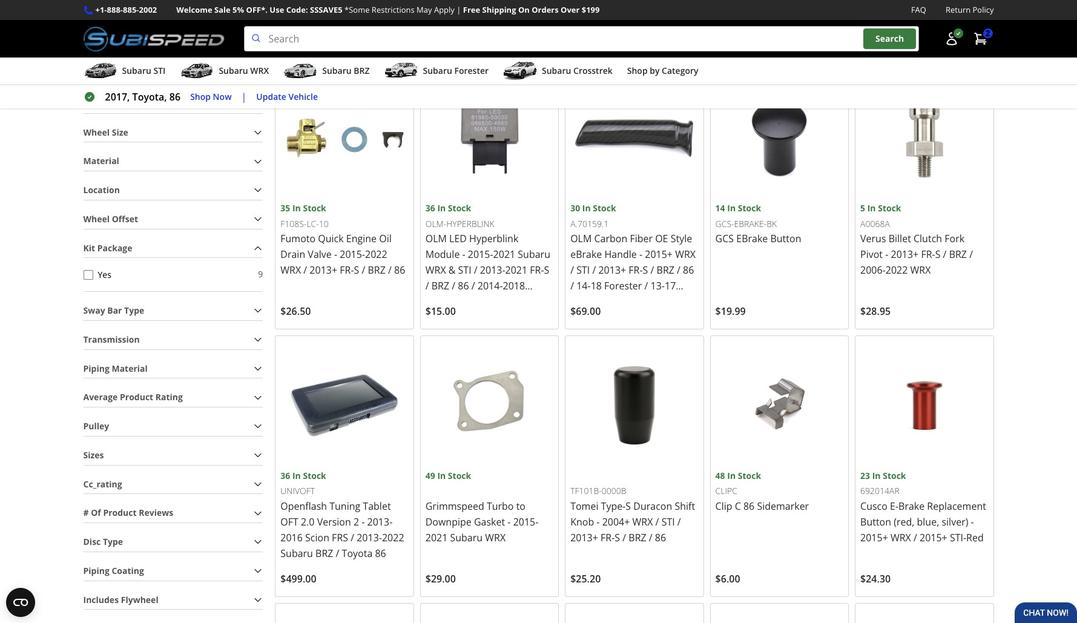 Task type: describe. For each thing, give the bounding box(es) containing it.
2013+ inside tf101b-0000b tomei type-s duracon shift knob - 2004+ wrx / sti / 2013+ fr-s / brz / 86
[[570, 531, 598, 544]]

in for cusco
[[872, 470, 881, 481]]

subispeed logo image
[[83, 26, 224, 52]]

- inside 30 in stock a.70159.1 olm carbon fiber oe style ebrake handle - 2015+ wrx / sti / 2013+ fr-s / brz / 86 / 14-18 forester / 13-17 crosstrek
[[639, 248, 642, 261]]

2016 inside 36 in stock olm-hyperblink olm led hyperblink module - 2015-2021 subaru wrx & sti / 2013-2021 fr-s / brz / 86 / 2014-2018 forester / 2013-2017 crosstrek / 2012-2016 impreza / 2010-2014 outback
[[502, 311, 525, 324]]

subaru inside dropdown button
[[122, 65, 151, 76]]

tomei type-s duracon shift knob - 2004+ wrx / sti / 2013+ fr-s / brz / 86 image
[[570, 341, 698, 469]]

in for lc-
[[292, 202, 301, 214]]

sort
[[868, 21, 885, 32]]

valve
[[308, 248, 332, 261]]

location
[[83, 184, 120, 196]]

olm carbon fiber oe style ebrake handle - 2015+ wrx / sti / 2013+ fr-s / brz / 86 / 14-18 forester / 13-17 crosstrek image
[[570, 74, 698, 202]]

piping for piping material
[[83, 362, 109, 374]]

welcome
[[176, 4, 212, 15]]

bar
[[107, 305, 122, 316]]

14-
[[577, 279, 591, 293]]

a subaru forester thumbnail image image
[[384, 62, 418, 80]]

size
[[112, 126, 128, 138]]

billet
[[889, 232, 911, 245]]

clutch
[[914, 232, 942, 245]]

86 inside 36 in stock olm-hyperblink olm led hyperblink module - 2015-2021 subaru wrx & sti / 2013-2021 fr-s / brz / 86 / 2014-2018 forester / 2013-2017 crosstrek / 2012-2016 impreza / 2010-2014 outback
[[458, 279, 469, 293]]

by
[[650, 65, 660, 76]]

subaru up now
[[219, 65, 248, 76]]

subaru forester
[[423, 65, 489, 76]]

2013+ inside 5 in stock a0068a verus billet clutch fork pivot - 2013+ fr-s / brz / 2006-2022 wrx
[[891, 248, 919, 261]]

2018
[[503, 279, 525, 293]]

now
[[213, 91, 232, 102]]

search input field
[[244, 26, 919, 52]]

disc type
[[83, 536, 123, 547]]

button for bk
[[770, 232, 801, 245]]

sizes
[[83, 449, 104, 461]]

a subaru sti thumbnail image image
[[83, 62, 117, 80]]

downpipe
[[425, 515, 472, 528]]

colors
[[83, 97, 110, 109]]

sidemarker
[[757, 499, 809, 513]]

stock for olm
[[593, 202, 616, 214]]

shop by category button
[[627, 60, 698, 84]]

brz inside 30 in stock a.70159.1 olm carbon fiber oe style ebrake handle - 2015+ wrx / sti / 2013+ fr-s / brz / 86 / 14-18 forester / 13-17 crosstrek
[[657, 264, 674, 277]]

outback
[[425, 342, 463, 356]]

2013- up the 2012-
[[472, 295, 497, 308]]

in for openflash
[[292, 470, 301, 481]]

17
[[665, 279, 676, 293]]

fr- inside tf101b-0000b tomei type-s duracon shift knob - 2004+ wrx / sti / 2013+ fr-s / brz / 86
[[601, 531, 615, 544]]

in for clip
[[727, 470, 736, 481]]

wrx inside tf101b-0000b tomei type-s duracon shift knob - 2004+ wrx / sti / 2013+ fr-s / brz / 86
[[632, 515, 653, 528]]

in for olm
[[582, 202, 591, 214]]

turbo
[[487, 499, 514, 513]]

update vehicle button
[[256, 90, 318, 104]]

1 vertical spatial product
[[103, 507, 137, 518]]

fork
[[945, 232, 965, 245]]

86 inside 35 in stock f108s-lc-10 fumoto quick engine oil drain valve - 2015-2022 wrx / 2013+ fr-s / brz / 86
[[394, 264, 405, 277]]

crosstrek inside 36 in stock olm-hyperblink olm led hyperblink module - 2015-2021 subaru wrx & sti / 2013-2021 fr-s / brz / 86 / 2014-2018 forester / 2013-2017 crosstrek / 2012-2016 impreza / 2010-2014 outback
[[425, 311, 469, 324]]

brz inside dropdown button
[[354, 65, 370, 76]]

type-
[[601, 499, 626, 513]]

2017
[[497, 295, 519, 308]]

shift
[[675, 499, 695, 513]]

shop for shop now
[[190, 91, 211, 102]]

subaru brz
[[322, 65, 370, 76]]

2022 inside 5 in stock a0068a verus billet clutch fork pivot - 2013+ fr-s / brz / 2006-2022 wrx
[[886, 264, 908, 277]]

1 vertical spatial |
[[241, 90, 247, 104]]

disc type button
[[83, 533, 263, 551]]

only compatible to my vehicle
[[275, 47, 400, 58]]

cusco e-brake replacement button (red, blue, silver) - 2015+ wrx / 2015+ sti-red image
[[860, 341, 988, 469]]

wrx inside 36 in stock olm-hyperblink olm led hyperblink module - 2015-2021 subaru wrx & sti / 2013-2021 fr-s / brz / 86 / 2014-2018 forester / 2013-2017 crosstrek / 2012-2016 impreza / 2010-2014 outback
[[425, 264, 446, 277]]

$26.50
[[281, 305, 311, 318]]

$25.20
[[570, 572, 601, 585]]

frs
[[332, 531, 348, 544]]

86 inside 36 in stock univoft openflash tuning tablet oft 2.0 version 2 - 2013- 2016 scion frs / 2013-2022 subaru brz / toyota 86
[[375, 547, 386, 560]]

ebrake
[[736, 232, 768, 245]]

verus billet clutch fork pivot - 2013+ fr-s / brz / 2006-2022 wrx image
[[860, 74, 988, 202]]

olm inside 36 in stock olm-hyperblink olm led hyperblink module - 2015-2021 subaru wrx & sti / 2013-2021 fr-s / brz / 86 / 2014-2018 forester / 2013-2017 crosstrek / 2012-2016 impreza / 2010-2014 outback
[[425, 232, 447, 245]]

2013- up 2014-
[[480, 264, 505, 277]]

*some
[[345, 4, 370, 15]]

subaru inside 36 in stock univoft openflash tuning tablet oft 2.0 version 2 - 2013- 2016 scion frs / 2013-2022 subaru brz / toyota 86
[[281, 547, 313, 560]]

0 vertical spatial vehicle
[[371, 47, 400, 58]]

sti inside dropdown button
[[153, 65, 166, 76]]

692014ar
[[860, 485, 900, 497]]

86 inside tf101b-0000b tomei type-s duracon shift knob - 2004+ wrx / sti / 2013+ fr-s / brz / 86
[[655, 531, 666, 544]]

forester inside 30 in stock a.70159.1 olm carbon fiber oe style ebrake handle - 2015+ wrx / sti / 2013+ fr-s / brz / 86 / 14-18 forester / 13-17 crosstrek
[[604, 279, 642, 293]]

return policy link
[[946, 4, 994, 16]]

#
[[83, 507, 89, 518]]

kit
[[83, 242, 95, 253]]

2015+ inside 30 in stock a.70159.1 olm carbon fiber oe style ebrake handle - 2015+ wrx / sti / 2013+ fr-s / brz / 86 / 14-18 forester / 13-17 crosstrek
[[645, 248, 673, 261]]

fr- inside 36 in stock olm-hyperblink olm led hyperblink module - 2015-2021 subaru wrx & sti / 2013-2021 fr-s / brz / 86 / 2014-2018 forester / 2013-2017 crosstrek / 2012-2016 impreza / 2010-2014 outback
[[530, 264, 544, 277]]

gasket
[[474, 515, 505, 528]]

cc_rating
[[83, 478, 122, 490]]

2 inside button
[[985, 27, 990, 39]]

wheel for wheel offset
[[83, 213, 110, 224]]

in for hyperblink
[[437, 202, 446, 214]]

piping for piping coating
[[83, 565, 109, 576]]

fumoto
[[281, 232, 316, 245]]

c
[[735, 499, 741, 513]]

sway bar type button
[[83, 302, 263, 320]]

$199
[[582, 4, 600, 15]]

- inside 35 in stock f108s-lc-10 fumoto quick engine oil drain valve - 2015-2022 wrx / 2013+ fr-s / brz / 86
[[334, 248, 337, 261]]

36 for openflash
[[281, 470, 290, 481]]

subaru right a subaru forester thumbnail image
[[423, 65, 452, 76]]

tf101b-0000b tomei type-s duracon shift knob - 2004+ wrx / sti / 2013+ fr-s / brz / 86
[[570, 485, 695, 544]]

transmission button
[[83, 330, 263, 349]]

results
[[297, 21, 325, 32]]

offset
[[112, 213, 138, 224]]

hyperblink
[[446, 218, 494, 229]]

1 horizontal spatial |
[[457, 4, 461, 15]]

kit package button
[[83, 239, 263, 257]]

2022 inside 35 in stock f108s-lc-10 fumoto quick engine oil drain valve - 2015-2022 wrx / 2013+ fr-s / brz / 86
[[365, 248, 387, 261]]

86 inside 30 in stock a.70159.1 olm carbon fiber oe style ebrake handle - 2015+ wrx / sti / 2013+ fr-s / brz / 86 / 14-18 forester / 13-17 crosstrek
[[683, 264, 694, 277]]

oft
[[281, 515, 298, 528]]

stock for openflash
[[303, 470, 326, 481]]

30
[[570, 202, 580, 214]]

2 horizontal spatial 2015+
[[920, 531, 947, 544]]

bk
[[767, 218, 777, 229]]

a.70159.1
[[570, 218, 609, 229]]

- inside tf101b-0000b tomei type-s duracon shift knob - 2004+ wrx / sti / 2013+ fr-s / brz / 86
[[597, 515, 600, 528]]

flywheel
[[121, 594, 158, 605]]

subaru sti button
[[83, 60, 166, 84]]

2015- inside grimmspeed turbo to downpipe gasket - 2015- 2021 subaru wrx
[[513, 515, 538, 528]]

subaru inside grimmspeed turbo to downpipe gasket - 2015- 2021 subaru wrx
[[450, 531, 483, 544]]

toyota
[[342, 547, 373, 560]]

# of product reviews
[[83, 507, 173, 518]]

86 inside 48 in stock clipc clip c 86 sidemarker
[[743, 499, 755, 513]]

crosstrek inside dropdown button
[[573, 65, 613, 76]]

23 in stock 692014ar cusco e-brake replacement button (red, blue, silver) - 2015+ wrx / 2015+ sti-red
[[860, 470, 986, 544]]

may
[[417, 4, 432, 15]]

tf101b-
[[570, 485, 602, 496]]

blue,
[[917, 515, 939, 528]]

subaru sti
[[122, 65, 166, 76]]

subaru right a subaru crosstrek thumbnail image
[[542, 65, 571, 76]]

vehicle inside button
[[289, 91, 318, 102]]

disc
[[83, 536, 101, 547]]

fumoto quick engine oil drain valve - 2015-2022 wrx / 2013+ fr-s / brz / 86 image
[[281, 74, 409, 202]]

a subaru crosstrek thumbnail image image
[[503, 62, 537, 80]]

apply
[[434, 4, 455, 15]]

2014
[[496, 327, 518, 340]]

2014-
[[478, 279, 503, 293]]

update
[[256, 91, 286, 102]]

module
[[425, 248, 460, 261]]

location button
[[83, 181, 263, 200]]

average
[[83, 391, 118, 403]]

*some restrictions may apply | free shipping on orders over $199
[[345, 4, 600, 15]]

wheel for wheel size
[[83, 126, 110, 138]]

49
[[425, 470, 435, 481]]

$19.99
[[715, 305, 746, 318]]

2013- up toyota
[[357, 531, 382, 544]]

grimmspeed
[[425, 499, 484, 513]]

drain
[[281, 248, 305, 261]]

2016 inside 36 in stock univoft openflash tuning tablet oft 2.0 version 2 - 2013- 2016 scion frs / 2013-2022 subaru brz / toyota 86
[[281, 531, 303, 544]]

button image
[[944, 32, 959, 46]]

Yes button
[[83, 270, 93, 279]]

gcs ebrake button image
[[715, 74, 843, 202]]



Task type: locate. For each thing, give the bounding box(es) containing it.
2021 down downpipe
[[425, 531, 448, 544]]

wrx inside 5 in stock a0068a verus billet clutch fork pivot - 2013+ fr-s / brz / 2006-2022 wrx
[[910, 264, 931, 277]]

23
[[860, 470, 870, 481]]

oe
[[655, 232, 668, 245]]

in right the 30
[[582, 202, 591, 214]]

0 horizontal spatial 2015-
[[340, 248, 365, 261]]

9
[[258, 268, 263, 280]]

$6.00
[[715, 572, 740, 585]]

brz down &
[[432, 279, 449, 293]]

type
[[124, 305, 144, 316], [103, 536, 123, 547]]

2 vertical spatial 2022
[[382, 531, 404, 544]]

e-
[[890, 499, 899, 513]]

0 horizontal spatial |
[[241, 90, 247, 104]]

sti up toyota,
[[153, 65, 166, 76]]

86 left 2014-
[[458, 279, 469, 293]]

brz down my
[[354, 65, 370, 76]]

shop left now
[[190, 91, 211, 102]]

0 vertical spatial forester
[[454, 65, 489, 76]]

tablet
[[363, 499, 391, 513]]

univoft
[[281, 485, 315, 496]]

forester inside subaru forester dropdown button
[[454, 65, 489, 76]]

ebrake-
[[734, 218, 767, 229]]

1 vertical spatial button
[[860, 515, 891, 528]]

subaru inside 36 in stock olm-hyperblink olm led hyperblink module - 2015-2021 subaru wrx & sti / 2013-2021 fr-s / brz / 86 / 2014-2018 forester / 2013-2017 crosstrek / 2012-2016 impreza / 2010-2014 outback
[[518, 248, 550, 261]]

1 vertical spatial crosstrek
[[570, 295, 614, 308]]

86 right c
[[743, 499, 755, 513]]

0 horizontal spatial shop
[[190, 91, 211, 102]]

includes flywheel button
[[83, 591, 263, 609]]

| left free
[[457, 4, 461, 15]]

2015+ down oe
[[645, 248, 673, 261]]

sti inside tf101b-0000b tomei type-s duracon shift knob - 2004+ wrx / sti / 2013+ fr-s / brz / 86
[[662, 515, 675, 528]]

wrx left &
[[425, 264, 446, 277]]

subaru crosstrek button
[[503, 60, 613, 84]]

shop inside dropdown button
[[627, 65, 648, 76]]

scion
[[305, 531, 329, 544]]

1 horizontal spatial vehicle
[[371, 47, 400, 58]]

sti-
[[950, 531, 966, 544]]

2013+ inside 35 in stock f108s-lc-10 fumoto quick engine oil drain valve - 2015-2022 wrx / 2013+ fr-s / brz / 86
[[310, 264, 337, 277]]

stock for ebrake-
[[738, 202, 761, 214]]

2 wheel from the top
[[83, 213, 110, 224]]

2 piping from the top
[[83, 565, 109, 576]]

2015- inside 36 in stock olm-hyperblink olm led hyperblink module - 2015-2021 subaru wrx & sti / 2013-2021 fr-s / brz / 86 / 2014-2018 forester / 2013-2017 crosstrek / 2012-2016 impreza / 2010-2014 outback
[[468, 248, 493, 261]]

2 vertical spatial crosstrek
[[425, 311, 469, 324]]

2010-
[[471, 327, 496, 340]]

type right disc
[[103, 536, 123, 547]]

2 horizontal spatial 2015-
[[513, 515, 538, 528]]

0 vertical spatial crosstrek
[[573, 65, 613, 76]]

stock inside 35 in stock f108s-lc-10 fumoto quick engine oil drain valve - 2015-2022 wrx / 2013+ fr-s / brz / 86
[[303, 202, 326, 214]]

1 vertical spatial 2016
[[281, 531, 303, 544]]

2021 inside grimmspeed turbo to downpipe gasket - 2015- 2021 subaru wrx
[[425, 531, 448, 544]]

in
[[292, 202, 301, 214], [437, 202, 446, 214], [582, 202, 591, 214], [727, 202, 736, 214], [867, 202, 876, 214], [292, 470, 301, 481], [437, 470, 446, 481], [727, 470, 736, 481], [872, 470, 881, 481]]

wheel left size
[[83, 126, 110, 138]]

5%
[[233, 4, 244, 15]]

to left my
[[345, 47, 354, 58]]

category
[[662, 65, 698, 76]]

ebrake
[[570, 248, 602, 261]]

1640
[[275, 21, 294, 32]]

2 vertical spatial 2021
[[425, 531, 448, 544]]

2 inside 36 in stock univoft openflash tuning tablet oft 2.0 version 2 - 2013- 2016 scion frs / 2013-2022 subaru brz / toyota 86
[[354, 515, 359, 528]]

subaru
[[122, 65, 151, 76], [219, 65, 248, 76], [322, 65, 352, 76], [423, 65, 452, 76], [542, 65, 571, 76], [518, 248, 550, 261], [450, 531, 483, 544], [281, 547, 313, 560]]

/ inside 23 in stock 692014ar cusco e-brake replacement button (red, blue, silver) - 2015+ wrx / 2015+ sti-red
[[914, 531, 917, 544]]

forester inside 36 in stock olm-hyperblink olm led hyperblink module - 2015-2021 subaru wrx & sti / 2013-2021 fr-s / brz / 86 / 2014-2018 forester / 2013-2017 crosstrek / 2012-2016 impreza / 2010-2014 outback
[[425, 295, 463, 308]]

material button
[[83, 152, 263, 171]]

clipc
[[715, 485, 737, 496]]

in up univoft
[[292, 470, 301, 481]]

stock for verus
[[878, 202, 901, 214]]

kit package
[[83, 242, 132, 253]]

- inside 36 in stock univoft openflash tuning tablet oft 2.0 version 2 - 2013- 2016 scion frs / 2013-2022 subaru brz / toyota 86
[[362, 515, 365, 528]]

stock up hyperblink at top left
[[448, 202, 471, 214]]

35
[[281, 202, 290, 214]]

86 down duracon
[[655, 531, 666, 544]]

brz down fork
[[949, 248, 967, 261]]

0 vertical spatial 2021
[[493, 248, 515, 261]]

1 vertical spatial shop
[[190, 91, 211, 102]]

shipping
[[482, 4, 516, 15]]

1 piping from the top
[[83, 362, 109, 374]]

2022 inside 36 in stock univoft openflash tuning tablet oft 2.0 version 2 - 2013- 2016 scion frs / 2013-2022 subaru brz / toyota 86
[[382, 531, 404, 544]]

0 horizontal spatial 2015+
[[645, 248, 673, 261]]

sti inside 36 in stock olm-hyperblink olm led hyperblink module - 2015-2021 subaru wrx & sti / 2013-2021 fr-s / brz / 86 / 2014-2018 forester / 2013-2017 crosstrek / 2012-2016 impreza / 2010-2014 outback
[[458, 264, 471, 277]]

sti up 14-
[[577, 264, 590, 277]]

brz inside 36 in stock univoft openflash tuning tablet oft 2.0 version 2 - 2013- 2016 scion frs / 2013-2022 subaru brz / toyota 86
[[315, 547, 333, 560]]

in for verus
[[867, 202, 876, 214]]

shop left by
[[627, 65, 648, 76]]

1 horizontal spatial 36
[[425, 202, 435, 214]]

subaru forester button
[[384, 60, 489, 84]]

gcs
[[715, 232, 734, 245]]

$15.00
[[425, 305, 456, 318]]

0 horizontal spatial to
[[345, 47, 354, 58]]

2013+ inside 30 in stock a.70159.1 olm carbon fiber oe style ebrake handle - 2015+ wrx / sti / 2013+ fr-s / brz / 86 / 14-18 forester / 13-17 crosstrek
[[598, 264, 626, 277]]

yes
[[98, 269, 111, 280]]

forester left a subaru crosstrek thumbnail image
[[454, 65, 489, 76]]

button inside 23 in stock 692014ar cusco e-brake replacement button (red, blue, silver) - 2015+ wrx / 2015+ sti-red
[[860, 515, 891, 528]]

orders
[[532, 4, 559, 15]]

subaru brz button
[[284, 60, 370, 84]]

on
[[518, 4, 530, 15]]

button inside 14 in stock gcs-ebrake-bk gcs ebrake button
[[770, 232, 801, 245]]

2015+ down cusco at the bottom right
[[860, 531, 888, 544]]

s inside 30 in stock a.70159.1 olm carbon fiber oe style ebrake handle - 2015+ wrx / sti / 2013+ fr-s / brz / 86 / 14-18 forester / 13-17 crosstrek
[[643, 264, 648, 277]]

subaru down only compatible to my vehicle
[[322, 65, 352, 76]]

code:
[[286, 4, 308, 15]]

86 right toyota
[[375, 547, 386, 560]]

86 left &
[[394, 264, 405, 277]]

86 down style
[[683, 264, 694, 277]]

1 wheel from the top
[[83, 126, 110, 138]]

wrx down clutch on the right of the page
[[910, 264, 931, 277]]

2015- down turbo
[[513, 515, 538, 528]]

stock for lc-
[[303, 202, 326, 214]]

1 vertical spatial to
[[516, 499, 526, 513]]

0 vertical spatial piping
[[83, 362, 109, 374]]

button down cusco at the bottom right
[[860, 515, 891, 528]]

my
[[356, 47, 369, 58]]

1 vertical spatial material
[[112, 362, 148, 374]]

in inside 36 in stock univoft openflash tuning tablet oft 2.0 version 2 - 2013- 2016 scion frs / 2013-2022 subaru brz / toyota 86
[[292, 470, 301, 481]]

5
[[860, 202, 865, 214]]

pivot
[[860, 248, 883, 261]]

+1-888-885-2002
[[95, 4, 157, 15]]

a subaru wrx thumbnail image image
[[180, 62, 214, 80]]

product left rating in the bottom of the page
[[120, 391, 153, 403]]

olm inside 30 in stock a.70159.1 olm carbon fiber oe style ebrake handle - 2015+ wrx / sti / 2013+ fr-s / brz / 86 / 14-18 forester / 13-17 crosstrek
[[570, 232, 592, 245]]

2006-
[[860, 264, 886, 277]]

in inside 14 in stock gcs-ebrake-bk gcs ebrake button
[[727, 202, 736, 214]]

in for ebrake-
[[727, 202, 736, 214]]

olm down olm-
[[425, 232, 447, 245]]

stock right 49
[[448, 470, 471, 481]]

olm led hyperblink module - 2015-2021 subaru wrx & sti / 2013-2021 fr-s / brz / 86 / 2014-2018 forester / 2013-2017 crosstrek / 2012-2016 impreza / 2010-2014 outback image
[[425, 74, 554, 202]]

2002
[[139, 4, 157, 15]]

0 horizontal spatial 2
[[354, 515, 359, 528]]

2 olm from the left
[[570, 232, 592, 245]]

colors button
[[83, 94, 263, 113]]

- right knob at the right bottom
[[597, 515, 600, 528]]

2022
[[365, 248, 387, 261], [886, 264, 908, 277], [382, 531, 404, 544]]

36 inside 36 in stock olm-hyperblink olm led hyperblink module - 2015-2021 subaru wrx & sti / 2013-2021 fr-s / brz / 86 / 2014-2018 forester / 2013-2017 crosstrek / 2012-2016 impreza / 2010-2014 outback
[[425, 202, 435, 214]]

brz inside tf101b-0000b tomei type-s duracon shift knob - 2004+ wrx / sti / 2013+ fr-s / brz / 86
[[629, 531, 646, 544]]

vehicle right my
[[371, 47, 400, 58]]

in right 49
[[437, 470, 446, 481]]

wrx inside 30 in stock a.70159.1 olm carbon fiber oe style ebrake handle - 2015+ wrx / sti / 2013+ fr-s / brz / 86 / 14-18 forester / 13-17 crosstrek
[[675, 248, 696, 261]]

in right 14
[[727, 202, 736, 214]]

- inside 23 in stock 692014ar cusco e-brake replacement button (red, blue, silver) - 2015+ wrx / 2015+ sti-red
[[971, 515, 974, 528]]

wrx inside 23 in stock 692014ar cusco e-brake replacement button (red, blue, silver) - 2015+ wrx / 2015+ sti-red
[[891, 531, 911, 544]]

2015- inside 35 in stock f108s-lc-10 fumoto quick engine oil drain valve - 2015-2022 wrx / 2013+ fr-s / brz / 86
[[340, 248, 365, 261]]

stock for hyperblink
[[448, 202, 471, 214]]

material up the "location"
[[83, 155, 119, 167]]

clip c 86 sidemarker image
[[715, 341, 843, 469]]

carbon
[[594, 232, 627, 245]]

1 horizontal spatial button
[[860, 515, 891, 528]]

restrictions
[[372, 4, 415, 15]]

48 in stock clipc clip c 86 sidemarker
[[715, 470, 809, 513]]

2021 down hyperblink
[[493, 248, 515, 261]]

to
[[345, 47, 354, 58], [516, 499, 526, 513]]

- right pivot
[[885, 248, 888, 261]]

in right 35
[[292, 202, 301, 214]]

brz down scion
[[315, 547, 333, 560]]

2022 down "tablet"
[[382, 531, 404, 544]]

2022 down billet
[[886, 264, 908, 277]]

36 up univoft
[[281, 470, 290, 481]]

crosstrek up impreza
[[425, 311, 469, 324]]

0 vertical spatial product
[[120, 391, 153, 403]]

average product rating button
[[83, 388, 263, 407]]

in inside 5 in stock a0068a verus billet clutch fork pivot - 2013+ fr-s / brz / 2006-2022 wrx
[[867, 202, 876, 214]]

2015- down engine
[[340, 248, 365, 261]]

stock up the a.70159.1
[[593, 202, 616, 214]]

in inside 35 in stock f108s-lc-10 fumoto quick engine oil drain valve - 2015-2022 wrx / 2013+ fr-s / brz / 86
[[292, 202, 301, 214]]

2012-
[[477, 311, 502, 324]]

2017, toyota, 86
[[105, 90, 181, 104]]

2013+ down billet
[[891, 248, 919, 261]]

in up olm-
[[437, 202, 446, 214]]

1 vertical spatial wheel
[[83, 213, 110, 224]]

over
[[561, 4, 580, 15]]

36 up olm-
[[425, 202, 435, 214]]

1 olm from the left
[[425, 232, 447, 245]]

in inside 36 in stock olm-hyperblink olm led hyperblink module - 2015-2021 subaru wrx & sti / 2013-2021 fr-s / brz / 86 / 2014-2018 forester / 2013-2017 crosstrek / 2012-2016 impreza / 2010-2014 outback
[[437, 202, 446, 214]]

a subaru brz thumbnail image image
[[284, 62, 317, 80]]

1 vertical spatial type
[[103, 536, 123, 547]]

in inside 30 in stock a.70159.1 olm carbon fiber oe style ebrake handle - 2015+ wrx / sti / 2013+ fr-s / brz / 86 / 14-18 forester / 13-17 crosstrek
[[582, 202, 591, 214]]

1 horizontal spatial 2
[[985, 27, 990, 39]]

2021 up 2018
[[505, 264, 527, 277]]

openflash
[[281, 499, 327, 513]]

sssave5
[[310, 4, 342, 15]]

wrx up update
[[250, 65, 269, 76]]

transmission
[[83, 333, 140, 345]]

open widget image
[[6, 588, 35, 617]]

0 vertical spatial shop
[[627, 65, 648, 76]]

- down turbo
[[508, 515, 511, 528]]

brz down 2004+
[[629, 531, 646, 544]]

stock up univoft
[[303, 470, 326, 481]]

button down bk on the top right of page
[[770, 232, 801, 245]]

49 in stock
[[425, 470, 471, 481]]

subaru crosstrek
[[542, 65, 613, 76]]

in right 5
[[867, 202, 876, 214]]

stock for clip
[[738, 470, 761, 481]]

(red,
[[894, 515, 914, 528]]

sort by:
[[868, 21, 899, 32]]

stock up 692014ar
[[883, 470, 906, 481]]

1 horizontal spatial to
[[516, 499, 526, 513]]

stock inside 14 in stock gcs-ebrake-bk gcs ebrake button
[[738, 202, 761, 214]]

2016 down 2017 at the left top of the page
[[502, 311, 525, 324]]

subaru up $499.00
[[281, 547, 313, 560]]

1 vertical spatial 36
[[281, 470, 290, 481]]

- down "tablet"
[[362, 515, 365, 528]]

stock inside 48 in stock clipc clip c 86 sidemarker
[[738, 470, 761, 481]]

openflash tuning tablet oft 2.0 version 2 - 2013-2016 scion frs / 2013-2022 subaru brz / toyota 86 image
[[281, 341, 409, 469]]

brz inside 35 in stock f108s-lc-10 fumoto quick engine oil drain valve - 2015-2022 wrx / 2013+ fr-s / brz / 86
[[368, 264, 386, 277]]

1 vertical spatial piping
[[83, 565, 109, 576]]

0 vertical spatial 2022
[[365, 248, 387, 261]]

crosstrek inside 30 in stock a.70159.1 olm carbon fiber oe style ebrake handle - 2015+ wrx / sti / 2013+ fr-s / brz / 86 / 14-18 forester / 13-17 crosstrek
[[570, 295, 614, 308]]

quick
[[318, 232, 344, 245]]

in inside 23 in stock 692014ar cusco e-brake replacement button (red, blue, silver) - 2015+ wrx / 2015+ sti-red
[[872, 470, 881, 481]]

2013+
[[891, 248, 919, 261], [310, 264, 337, 277], [598, 264, 626, 277], [570, 531, 598, 544]]

sti right &
[[458, 264, 471, 277]]

brz inside 5 in stock a0068a verus billet clutch fork pivot - 2013+ fr-s / brz / 2006-2022 wrx
[[949, 248, 967, 261]]

2022 down oil
[[365, 248, 387, 261]]

+1-
[[95, 4, 107, 15]]

wrx down the (red,
[[891, 531, 911, 544]]

piping coating button
[[83, 562, 263, 580]]

wrx inside grimmspeed turbo to downpipe gasket - 2015- 2021 subaru wrx
[[485, 531, 506, 544]]

- inside 5 in stock a0068a verus billet clutch fork pivot - 2013+ fr-s / brz / 2006-2022 wrx
[[885, 248, 888, 261]]

sti inside 30 in stock a.70159.1 olm carbon fiber oe style ebrake handle - 2015+ wrx / sti / 2013+ fr-s / brz / 86 / 14-18 forester / 13-17 crosstrek
[[577, 264, 590, 277]]

type inside 'sway bar type' dropdown button
[[124, 305, 144, 316]]

wrx down style
[[675, 248, 696, 261]]

$28.95
[[860, 305, 891, 318]]

| right now
[[241, 90, 247, 104]]

search
[[876, 33, 904, 44]]

- inside 36 in stock olm-hyperblink olm led hyperblink module - 2015-2021 subaru wrx & sti / 2013-2021 fr-s / brz / 86 / 2014-2018 forester / 2013-2017 crosstrek / 2012-2016 impreza / 2010-2014 outback
[[462, 248, 465, 261]]

shop for shop by category
[[627, 65, 648, 76]]

2.0
[[301, 515, 315, 528]]

in right 23
[[872, 470, 881, 481]]

brz up 17 at the right top of page
[[657, 264, 674, 277]]

average product rating
[[83, 391, 183, 403]]

vehicle
[[371, 47, 400, 58], [289, 91, 318, 102]]

stock inside 23 in stock 692014ar cusco e-brake replacement button (red, blue, silver) - 2015+ wrx / 2015+ sti-red
[[883, 470, 906, 481]]

piping down disc
[[83, 565, 109, 576]]

0 horizontal spatial vehicle
[[289, 91, 318, 102]]

stock inside 36 in stock univoft openflash tuning tablet oft 2.0 version 2 - 2013- 2016 scion frs / 2013-2022 subaru brz / toyota 86
[[303, 470, 326, 481]]

subaru up 2018
[[518, 248, 550, 261]]

subaru down downpipe
[[450, 531, 483, 544]]

wrx
[[250, 65, 269, 76], [675, 248, 696, 261], [281, 264, 301, 277], [425, 264, 446, 277], [910, 264, 931, 277], [632, 515, 653, 528], [485, 531, 506, 544], [891, 531, 911, 544]]

36 inside 36 in stock univoft openflash tuning tablet oft 2.0 version 2 - 2013- 2016 scion frs / 2013-2022 subaru brz / toyota 86
[[281, 470, 290, 481]]

0 vertical spatial |
[[457, 4, 461, 15]]

olm up ebrake
[[570, 232, 592, 245]]

wrx inside dropdown button
[[250, 65, 269, 76]]

stock up ebrake-
[[738, 202, 761, 214]]

0 horizontal spatial olm
[[425, 232, 447, 245]]

stock inside 36 in stock olm-hyperblink olm led hyperblink module - 2015-2021 subaru wrx & sti / 2013-2021 fr-s / brz / 86 / 2014-2018 forester / 2013-2017 crosstrek / 2012-2016 impreza / 2010-2014 outback
[[448, 202, 471, 214]]

0 vertical spatial type
[[124, 305, 144, 316]]

0 horizontal spatial 36
[[281, 470, 290, 481]]

2013+ down handle
[[598, 264, 626, 277]]

0 horizontal spatial type
[[103, 536, 123, 547]]

pulley
[[83, 420, 109, 432]]

wrx inside 35 in stock f108s-lc-10 fumoto quick engine oil drain valve - 2015-2022 wrx / 2013+ fr-s / brz / 86
[[281, 264, 301, 277]]

s
[[935, 248, 941, 261], [354, 264, 359, 277], [544, 264, 549, 277], [643, 264, 648, 277], [626, 499, 631, 513], [615, 531, 620, 544]]

cusco
[[860, 499, 888, 513]]

s inside 36 in stock olm-hyperblink olm led hyperblink module - 2015-2021 subaru wrx & sti / 2013-2021 fr-s / brz / 86 / 2014-2018 forester / 2013-2017 crosstrek / 2012-2016 impreza / 2010-2014 outback
[[544, 264, 549, 277]]

36 for hyperblink
[[425, 202, 435, 214]]

stock up lc-
[[303, 202, 326, 214]]

to inside grimmspeed turbo to downpipe gasket - 2015- 2021 subaru wrx
[[516, 499, 526, 513]]

s inside 5 in stock a0068a verus billet clutch fork pivot - 2013+ fr-s / brz / 2006-2022 wrx
[[935, 248, 941, 261]]

1 vertical spatial 2021
[[505, 264, 527, 277]]

0 horizontal spatial button
[[770, 232, 801, 245]]

type inside disc type dropdown button
[[103, 536, 123, 547]]

to for compatible
[[345, 47, 354, 58]]

1640 results
[[275, 21, 325, 32]]

2 down tuning
[[354, 515, 359, 528]]

to for turbo
[[516, 499, 526, 513]]

shop now link
[[190, 90, 232, 104]]

f108s-
[[281, 218, 307, 229]]

2013+ down knob at the right bottom
[[570, 531, 598, 544]]

1 horizontal spatial shop
[[627, 65, 648, 76]]

$29.00
[[425, 572, 456, 585]]

in inside 48 in stock clipc clip c 86 sidemarker
[[727, 470, 736, 481]]

sti down duracon
[[662, 515, 675, 528]]

knob
[[570, 515, 594, 528]]

fr- inside 30 in stock a.70159.1 olm carbon fiber oe style ebrake handle - 2015+ wrx / sti / 2013+ fr-s / brz / 86 / 14-18 forester / 13-17 crosstrek
[[629, 264, 643, 277]]

shop
[[627, 65, 648, 76], [190, 91, 211, 102]]

1 vertical spatial vehicle
[[289, 91, 318, 102]]

0 vertical spatial 2
[[985, 27, 990, 39]]

grimmspeed turbo to downpipe gasket - 2015- 2021 subaru wrx
[[425, 499, 538, 544]]

1 horizontal spatial 2016
[[502, 311, 525, 324]]

fr- inside 35 in stock f108s-lc-10 fumoto quick engine oil drain valve - 2015-2022 wrx / 2013+ fr-s / brz / 86
[[340, 264, 354, 277]]

2 vertical spatial forester
[[425, 295, 463, 308]]

fr- inside 5 in stock a0068a verus billet clutch fork pivot - 2013+ fr-s / brz / 2006-2022 wrx
[[921, 248, 935, 261]]

subaru wrx button
[[180, 60, 269, 84]]

crosstrek down 18
[[570, 295, 614, 308]]

0 vertical spatial button
[[770, 232, 801, 245]]

1 horizontal spatial olm
[[570, 232, 592, 245]]

0 vertical spatial material
[[83, 155, 119, 167]]

2013- down "tablet"
[[367, 515, 393, 528]]

0 vertical spatial 2016
[[502, 311, 525, 324]]

crosstrek down search input field
[[573, 65, 613, 76]]

button for e-
[[860, 515, 891, 528]]

1 vertical spatial 2
[[354, 515, 359, 528]]

0 horizontal spatial 2016
[[281, 531, 303, 544]]

update vehicle
[[256, 91, 318, 102]]

- right valve
[[334, 248, 337, 261]]

to right turbo
[[516, 499, 526, 513]]

stock inside 5 in stock a0068a verus billet clutch fork pivot - 2013+ fr-s / brz / 2006-2022 wrx
[[878, 202, 901, 214]]

86 right toyota,
[[169, 90, 181, 104]]

fr-
[[921, 248, 935, 261], [340, 264, 354, 277], [530, 264, 544, 277], [629, 264, 643, 277], [601, 531, 615, 544]]

includes flywheel
[[83, 594, 158, 605]]

brz down oil
[[368, 264, 386, 277]]

1 horizontal spatial type
[[124, 305, 144, 316]]

verus
[[860, 232, 886, 245]]

shop now
[[190, 91, 232, 102]]

piping up average on the left of page
[[83, 362, 109, 374]]

2015- down hyperblink
[[468, 248, 493, 261]]

1 horizontal spatial 2015-
[[468, 248, 493, 261]]

type right bar
[[124, 305, 144, 316]]

brz inside 36 in stock olm-hyperblink olm led hyperblink module - 2015-2021 subaru wrx & sti / 2013-2021 fr-s / brz / 86 / 2014-2018 forester / 2013-2017 crosstrek / 2012-2016 impreza / 2010-2014 outback
[[432, 279, 449, 293]]

grimmspeed turbo to downpipe gasket - 2015-2021 subaru wrx image
[[425, 341, 554, 469]]

0 vertical spatial wheel
[[83, 126, 110, 138]]

reviews
[[139, 507, 173, 518]]

0 vertical spatial 36
[[425, 202, 435, 214]]

- inside grimmspeed turbo to downpipe gasket - 2015- 2021 subaru wrx
[[508, 515, 511, 528]]

stock inside 30 in stock a.70159.1 olm carbon fiber oe style ebrake handle - 2015+ wrx / sti / 2013+ fr-s / brz / 86 / 14-18 forester / 13-17 crosstrek
[[593, 202, 616, 214]]

wrx down gasket
[[485, 531, 506, 544]]

1 horizontal spatial 2015+
[[860, 531, 888, 544]]

in right 48
[[727, 470, 736, 481]]

faq
[[911, 4, 926, 15]]

36 in stock univoft openflash tuning tablet oft 2.0 version 2 - 2013- 2016 scion frs / 2013-2022 subaru brz / toyota 86
[[281, 470, 404, 560]]

sti
[[153, 65, 166, 76], [458, 264, 471, 277], [577, 264, 590, 277], [662, 515, 675, 528]]

s inside 35 in stock f108s-lc-10 fumoto quick engine oil drain valve - 2015-2022 wrx / 2013+ fr-s / brz / 86
[[354, 264, 359, 277]]

includes
[[83, 594, 119, 605]]

2016 down "oft" on the bottom of page
[[281, 531, 303, 544]]

product right of
[[103, 507, 137, 518]]

1 vertical spatial 2022
[[886, 264, 908, 277]]

material up average product rating
[[112, 362, 148, 374]]

1 vertical spatial forester
[[604, 279, 642, 293]]

stock for cusco
[[883, 470, 906, 481]]

led
[[449, 232, 467, 245]]

wrx down duracon
[[632, 515, 653, 528]]

0 vertical spatial to
[[345, 47, 354, 58]]



Task type: vqa. For each thing, say whether or not it's contained in the screenshot.


